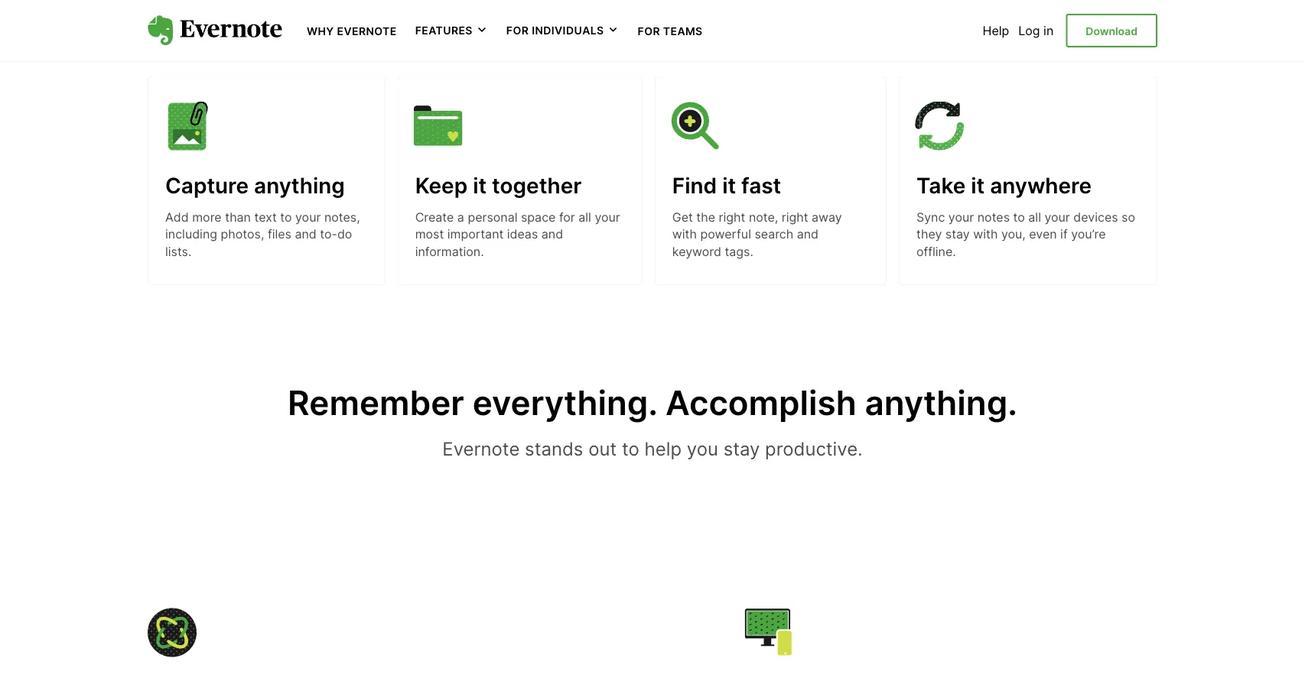 Task type: vqa. For each thing, say whether or not it's contained in the screenshot.
web to the top
no



Task type: describe. For each thing, give the bounding box(es) containing it.
magnifying glass icon image
[[671, 101, 720, 150]]

notes
[[977, 210, 1010, 225]]

to for take it anywhere
[[1013, 210, 1025, 225]]

get
[[672, 210, 693, 225]]

teams
[[663, 24, 703, 37]]

capture
[[165, 173, 249, 199]]

so
[[1122, 210, 1135, 225]]

important
[[447, 227, 504, 242]]

your inside add more than text to your notes, including photos, files and to-do lists.
[[295, 210, 321, 225]]

you're
[[1071, 227, 1106, 242]]

a
[[457, 210, 464, 225]]

remember everything. accomplish anything.
[[288, 383, 1017, 424]]

all inside "sync your notes to all your devices so they stay with you, even if you're offline."
[[1028, 210, 1041, 225]]

including
[[165, 227, 217, 242]]

tags.
[[725, 244, 753, 259]]

anything.
[[865, 383, 1017, 424]]

for for for individuals
[[506, 24, 529, 37]]

even
[[1029, 227, 1057, 242]]

your inside create a personal space for all your most important ideas and information.
[[595, 210, 620, 225]]

help link
[[983, 23, 1009, 38]]

personal
[[468, 210, 518, 225]]

it for together
[[473, 173, 487, 199]]

for teams link
[[638, 23, 703, 38]]

and inside "get the right note, right away with powerful search and keyword tags."
[[797, 227, 819, 242]]

information.
[[415, 244, 484, 259]]

find
[[672, 173, 717, 199]]

devices
[[1074, 210, 1118, 225]]

0 vertical spatial evernote
[[337, 24, 397, 37]]

to-
[[320, 227, 337, 242]]

4 your from the left
[[1045, 210, 1070, 225]]

stands
[[525, 438, 583, 460]]

create
[[415, 210, 454, 225]]

away
[[812, 210, 842, 225]]

it for fast
[[722, 173, 736, 199]]

accomplish
[[666, 383, 857, 424]]

photos,
[[221, 227, 264, 242]]

than
[[225, 210, 251, 225]]

mobile and desktop icon image
[[744, 609, 793, 658]]

create a personal space for all your most important ideas and information.
[[415, 210, 620, 259]]

files
[[268, 227, 291, 242]]

capture image icon image
[[164, 101, 213, 150]]

evernote stands out to help you stay productive.
[[442, 438, 863, 460]]

sync icon image
[[915, 101, 964, 150]]

lists.
[[165, 244, 192, 259]]

space
[[521, 210, 556, 225]]

help
[[983, 23, 1009, 38]]

1 vertical spatial stay
[[723, 438, 760, 460]]

productive.
[[765, 438, 863, 460]]

text
[[254, 210, 277, 225]]

with inside "get the right note, right away with powerful search and keyword tags."
[[672, 227, 697, 242]]

flexible icon image
[[148, 609, 197, 658]]

features
[[415, 24, 473, 37]]

powerful
[[700, 227, 751, 242]]

for
[[559, 210, 575, 225]]

they
[[916, 227, 942, 242]]

it for anywhere
[[971, 173, 985, 199]]

keep it together
[[415, 173, 582, 199]]

2 right from the left
[[782, 210, 808, 225]]

if
[[1060, 227, 1068, 242]]

search
[[755, 227, 794, 242]]

evernote logo image
[[148, 15, 282, 46]]

keep
[[415, 173, 468, 199]]



Task type: locate. For each thing, give the bounding box(es) containing it.
1 your from the left
[[295, 210, 321, 225]]

it left fast
[[722, 173, 736, 199]]

help
[[645, 438, 682, 460]]

for individuals
[[506, 24, 604, 37]]

why evernote link
[[307, 23, 397, 38]]

1 all from the left
[[579, 210, 591, 225]]

keyword
[[672, 244, 721, 259]]

add
[[165, 210, 189, 225]]

all inside create a personal space for all your most important ideas and information.
[[579, 210, 591, 225]]

it
[[473, 173, 487, 199], [722, 173, 736, 199], [971, 173, 985, 199]]

0 horizontal spatial stay
[[723, 438, 760, 460]]

2 horizontal spatial it
[[971, 173, 985, 199]]

do
[[337, 227, 352, 242]]

0 horizontal spatial right
[[719, 210, 745, 225]]

take
[[916, 173, 966, 199]]

1 horizontal spatial to
[[622, 438, 639, 460]]

sync
[[916, 210, 945, 225]]

your
[[295, 210, 321, 225], [595, 210, 620, 225], [949, 210, 974, 225], [1045, 210, 1070, 225]]

anywhere
[[990, 173, 1092, 199]]

note,
[[749, 210, 778, 225]]

log
[[1018, 23, 1040, 38]]

3 your from the left
[[949, 210, 974, 225]]

log in
[[1018, 23, 1054, 38]]

to up "you,"
[[1013, 210, 1025, 225]]

add more than text to your notes, including photos, files and to-do lists.
[[165, 210, 360, 259]]

3 it from the left
[[971, 173, 985, 199]]

right
[[719, 210, 745, 225], [782, 210, 808, 225]]

stay up the offline.
[[945, 227, 970, 242]]

download link
[[1066, 14, 1157, 47]]

0 horizontal spatial for
[[506, 24, 529, 37]]

your up to-
[[295, 210, 321, 225]]

2 it from the left
[[722, 173, 736, 199]]

2 and from the left
[[541, 227, 563, 242]]

everything.
[[473, 383, 657, 424]]

1 with from the left
[[672, 227, 697, 242]]

for for for teams
[[638, 24, 660, 37]]

with down notes
[[973, 227, 998, 242]]

stay right you at the right of the page
[[723, 438, 760, 460]]

ideas
[[507, 227, 538, 242]]

get the right note, right away with powerful search and keyword tags.
[[672, 210, 842, 259]]

notes,
[[324, 210, 360, 225]]

take it anywhere
[[916, 173, 1092, 199]]

evernote left "stands"
[[442, 438, 520, 460]]

1 it from the left
[[473, 173, 487, 199]]

to for remember everything. accomplish anything.
[[622, 438, 639, 460]]

it up personal
[[473, 173, 487, 199]]

the
[[696, 210, 715, 225]]

for teams
[[638, 24, 703, 37]]

0 horizontal spatial to
[[280, 210, 292, 225]]

together
[[492, 173, 582, 199]]

0 horizontal spatial and
[[295, 227, 317, 242]]

with down get
[[672, 227, 697, 242]]

offline.
[[916, 244, 956, 259]]

to
[[280, 210, 292, 225], [1013, 210, 1025, 225], [622, 438, 639, 460]]

for individuals button
[[506, 23, 619, 38]]

you
[[687, 438, 718, 460]]

features button
[[415, 23, 488, 38]]

1 horizontal spatial evernote
[[442, 438, 520, 460]]

0 horizontal spatial all
[[579, 210, 591, 225]]

evernote
[[337, 24, 397, 37], [442, 438, 520, 460]]

right up search
[[782, 210, 808, 225]]

out
[[588, 438, 617, 460]]

to up files
[[280, 210, 292, 225]]

sync your notes to all your devices so they stay with you, even if you're offline.
[[916, 210, 1135, 259]]

capture anything
[[165, 173, 345, 199]]

1 and from the left
[[295, 227, 317, 242]]

0 vertical spatial stay
[[945, 227, 970, 242]]

it up notes
[[971, 173, 985, 199]]

1 horizontal spatial stay
[[945, 227, 970, 242]]

with inside "sync your notes to all your devices so they stay with you, even if you're offline."
[[973, 227, 998, 242]]

and inside create a personal space for all your most important ideas and information.
[[541, 227, 563, 242]]

and
[[295, 227, 317, 242], [541, 227, 563, 242], [797, 227, 819, 242]]

anything
[[254, 173, 345, 199]]

1 horizontal spatial right
[[782, 210, 808, 225]]

why evernote
[[307, 24, 397, 37]]

individuals
[[532, 24, 604, 37]]

for left individuals
[[506, 24, 529, 37]]

log in link
[[1018, 23, 1054, 38]]

for
[[506, 24, 529, 37], [638, 24, 660, 37]]

folder icon image
[[414, 101, 463, 150]]

your right for
[[595, 210, 620, 225]]

all right for
[[579, 210, 591, 225]]

most
[[415, 227, 444, 242]]

2 all from the left
[[1028, 210, 1041, 225]]

all up even
[[1028, 210, 1041, 225]]

0 horizontal spatial evernote
[[337, 24, 397, 37]]

evernote right why
[[337, 24, 397, 37]]

1 horizontal spatial and
[[541, 227, 563, 242]]

to inside "sync your notes to all your devices so they stay with you, even if you're offline."
[[1013, 210, 1025, 225]]

1 right from the left
[[719, 210, 745, 225]]

for left teams
[[638, 24, 660, 37]]

1 horizontal spatial with
[[973, 227, 998, 242]]

all
[[579, 210, 591, 225], [1028, 210, 1041, 225]]

your right sync at the right top of page
[[949, 210, 974, 225]]

to inside add more than text to your notes, including photos, files and to-do lists.
[[280, 210, 292, 225]]

0 horizontal spatial with
[[672, 227, 697, 242]]

2 horizontal spatial to
[[1013, 210, 1025, 225]]

and for capture anything
[[295, 227, 317, 242]]

with
[[672, 227, 697, 242], [973, 227, 998, 242]]

find it fast
[[672, 173, 781, 199]]

and left to-
[[295, 227, 317, 242]]

fast
[[741, 173, 781, 199]]

and inside add more than text to your notes, including photos, files and to-do lists.
[[295, 227, 317, 242]]

you,
[[1001, 227, 1026, 242]]

2 your from the left
[[595, 210, 620, 225]]

why
[[307, 24, 334, 37]]

in
[[1044, 23, 1054, 38]]

1 horizontal spatial for
[[638, 24, 660, 37]]

1 vertical spatial evernote
[[442, 438, 520, 460]]

stay inside "sync your notes to all your devices so they stay with you, even if you're offline."
[[945, 227, 970, 242]]

more
[[192, 210, 222, 225]]

download
[[1086, 24, 1138, 37]]

right up powerful
[[719, 210, 745, 225]]

and for keep it together
[[541, 227, 563, 242]]

1 horizontal spatial all
[[1028, 210, 1041, 225]]

stay
[[945, 227, 970, 242], [723, 438, 760, 460]]

3 and from the left
[[797, 227, 819, 242]]

for inside button
[[506, 24, 529, 37]]

your up if
[[1045, 210, 1070, 225]]

1 horizontal spatial it
[[722, 173, 736, 199]]

and down away
[[797, 227, 819, 242]]

remember
[[288, 383, 464, 424]]

0 horizontal spatial it
[[473, 173, 487, 199]]

2 horizontal spatial and
[[797, 227, 819, 242]]

to right out
[[622, 438, 639, 460]]

and down space at the top
[[541, 227, 563, 242]]

2 with from the left
[[973, 227, 998, 242]]



